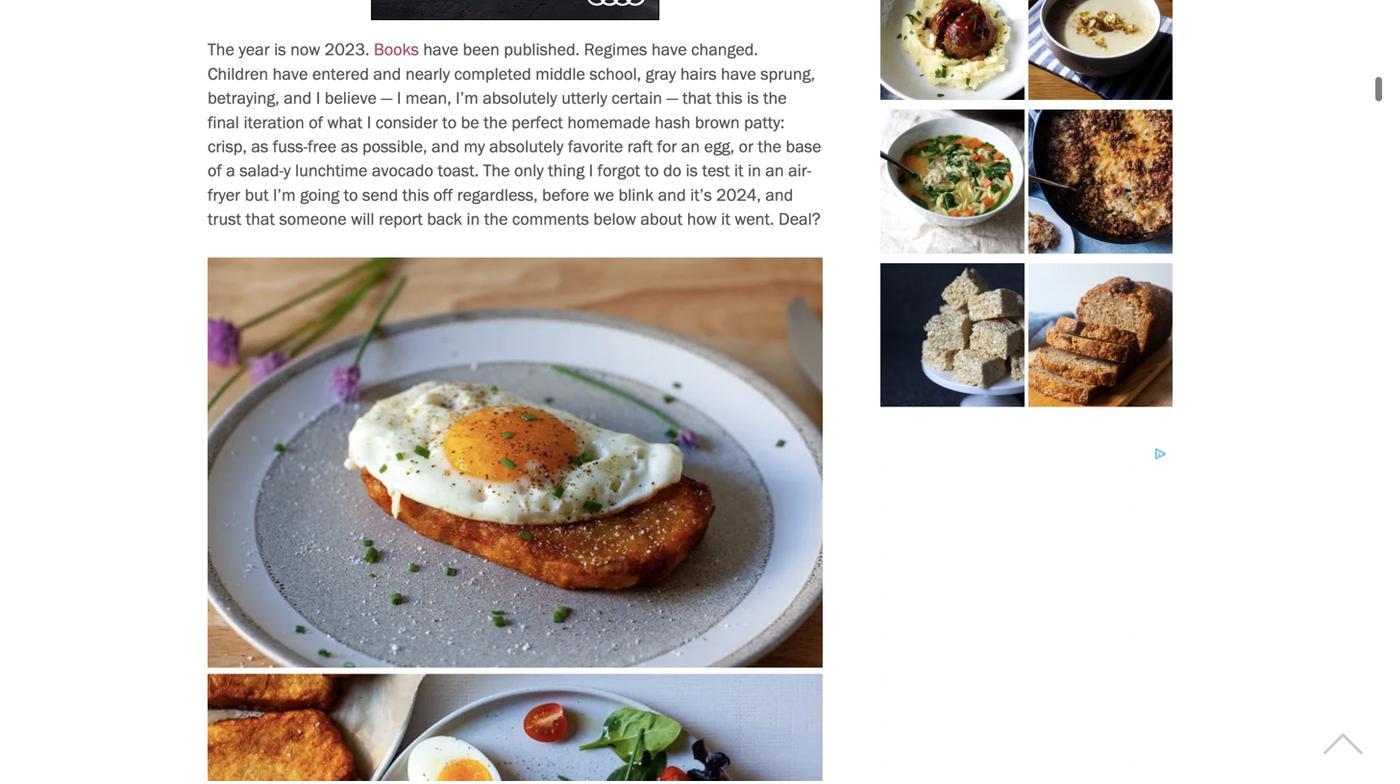 Task type: describe. For each thing, give the bounding box(es) containing it.
1 vertical spatial to
[[645, 160, 659, 181]]

and up deal?
[[766, 184, 794, 205]]

french onion baked lentils and farro image
[[1029, 109, 1173, 254]]

1 as from the left
[[251, 136, 269, 157]]

0 horizontal spatial that
[[246, 209, 275, 229]]

gray
[[646, 63, 676, 84]]

possible,
[[363, 136, 427, 157]]

1 horizontal spatial is
[[686, 160, 698, 181]]

changed.
[[691, 39, 758, 60]]

going
[[300, 184, 340, 205]]

0 vertical spatial absolutely
[[483, 88, 557, 108]]

regardless,
[[457, 184, 538, 205]]

books link
[[374, 39, 419, 60]]

thing
[[548, 160, 585, 181]]

the year is now 2023. books
[[208, 39, 419, 60]]

about
[[641, 209, 683, 229]]

i right what
[[367, 112, 371, 132]]

1 vertical spatial this
[[403, 184, 429, 205]]

trust
[[208, 209, 241, 229]]

0 vertical spatial is
[[274, 39, 286, 60]]

the right be
[[484, 112, 507, 132]]

been
[[463, 39, 500, 60]]

and down the do
[[658, 184, 686, 205]]

send
[[362, 184, 398, 205]]

my
[[464, 136, 485, 157]]

and up toast.
[[432, 136, 460, 157]]

hash
[[655, 112, 691, 132]]

the right or
[[758, 136, 782, 157]]

a
[[226, 160, 235, 181]]

blink
[[619, 184, 654, 205]]

1 horizontal spatial it
[[734, 160, 744, 181]]

greens, orzo and meatball soup image
[[881, 109, 1025, 254]]

final
[[208, 112, 239, 132]]

nearly
[[406, 63, 450, 84]]

have down now
[[273, 63, 308, 84]]

2 vertical spatial to
[[344, 184, 358, 205]]

1 horizontal spatial of
[[309, 112, 323, 132]]

do
[[663, 160, 682, 181]]

air-
[[789, 160, 812, 181]]

we
[[594, 184, 614, 205]]

for
[[657, 136, 677, 157]]

fryer
[[208, 184, 240, 205]]

silky cauliflower soup image
[[1029, 0, 1173, 100]]

base
[[786, 136, 822, 157]]

2024,
[[716, 184, 761, 205]]

off
[[434, 184, 453, 205]]

the down regardless,
[[484, 209, 508, 229]]

have up the gray
[[652, 39, 687, 60]]

mean,
[[406, 88, 452, 108]]

1 horizontal spatial advertisement element
[[883, 448, 1171, 782]]

hash brown patties-12 image
[[208, 257, 823, 668]]

i down favorite
[[589, 160, 593, 181]]

1 vertical spatial absolutely
[[489, 136, 564, 157]]

free
[[308, 136, 337, 157]]

books
[[374, 39, 419, 60]]

2 — from the left
[[667, 88, 678, 108]]

and down books
[[373, 63, 401, 84]]

0 horizontal spatial the
[[208, 39, 234, 60]]

will
[[351, 209, 374, 229]]

what
[[327, 112, 363, 132]]

0 vertical spatial i'm
[[456, 88, 479, 108]]

the inside the have been published. regimes have changed. children have entered and nearly completed middle school, gray hairs have sprung, betraying, and i believe — i mean, i'm absolutely utterly certain — that this is the final iteration of what i consider to be the perfect homemade hash brown patty: crisp, as fuss-free as possible, and my absolutely favorite raft for an egg, or the base of a salad-y lunchtime avocado toast. the only thing i forgot to do is test it in an air- fryer but i'm going to send this off regardless, before we blink and it's 2024, and trust that someone will report back in the comments below about how it went. deal?
[[483, 160, 510, 181]]



Task type: locate. For each thing, give the bounding box(es) containing it.
1 horizontal spatial that
[[683, 88, 712, 108]]

to up will
[[344, 184, 358, 205]]

certain
[[612, 88, 662, 108]]

report
[[379, 209, 423, 229]]

someone
[[279, 209, 347, 229]]

that down hairs
[[683, 88, 712, 108]]

egg,
[[704, 136, 735, 157]]

deal?
[[779, 209, 821, 229]]

0 horizontal spatial advertisement element
[[371, 0, 660, 20]]

it right test
[[734, 160, 744, 181]]

have
[[423, 39, 459, 60], [652, 39, 687, 60], [273, 63, 308, 84], [721, 63, 756, 84]]

or
[[739, 136, 754, 157]]

1 — from the left
[[381, 88, 393, 108]]

ultimate banana bread image
[[1029, 263, 1173, 407]]

consider
[[376, 112, 438, 132]]

forgot
[[598, 160, 640, 181]]

year
[[239, 39, 270, 60]]

test
[[702, 160, 730, 181]]

absolutely up the only
[[489, 136, 564, 157]]

the up regardless,
[[483, 160, 510, 181]]

1 vertical spatial i'm
[[273, 184, 296, 205]]

hairs
[[681, 63, 717, 84]]

raft
[[628, 136, 653, 157]]

absolutely up perfect
[[483, 88, 557, 108]]

in
[[748, 160, 761, 181], [467, 209, 480, 229]]

0 horizontal spatial this
[[403, 184, 429, 205]]

of
[[309, 112, 323, 132], [208, 160, 222, 181]]

be
[[461, 112, 479, 132]]

brown
[[695, 112, 740, 132]]

it's
[[690, 184, 712, 205]]

1 vertical spatial in
[[467, 209, 480, 229]]

it right how at the top of the page
[[721, 209, 731, 229]]

hash brown patties-13 image
[[208, 674, 823, 782]]

children
[[208, 63, 268, 84]]

i up the consider
[[397, 88, 401, 108]]

2 as from the left
[[341, 136, 358, 157]]

as down what
[[341, 136, 358, 157]]

as
[[251, 136, 269, 157], [341, 136, 358, 157]]

0 horizontal spatial as
[[251, 136, 269, 157]]

advertisement element
[[371, 0, 660, 20], [883, 448, 1171, 782]]

2 horizontal spatial is
[[747, 88, 759, 108]]

i
[[316, 88, 320, 108], [397, 88, 401, 108], [367, 112, 371, 132], [589, 160, 593, 181]]

tomato-glazed meatloaves with brown butter mashed potatoes image
[[881, 0, 1025, 100]]

absolutely
[[483, 88, 557, 108], [489, 136, 564, 157]]

1 vertical spatial of
[[208, 160, 222, 181]]

and up iteration
[[284, 88, 312, 108]]

regimes
[[584, 39, 647, 60]]

2 vertical spatial is
[[686, 160, 698, 181]]

homemade
[[568, 112, 651, 132]]

i'm
[[456, 88, 479, 108], [273, 184, 296, 205]]

1 horizontal spatial i'm
[[456, 88, 479, 108]]

to left the do
[[645, 160, 659, 181]]

how
[[687, 209, 717, 229]]

1 horizontal spatial an
[[766, 160, 784, 181]]

betraying,
[[208, 88, 280, 108]]

in down or
[[748, 160, 761, 181]]

and
[[373, 63, 401, 84], [284, 88, 312, 108], [432, 136, 460, 157], [658, 184, 686, 205], [766, 184, 794, 205]]

as up 'salad-'
[[251, 136, 269, 157]]

to left be
[[442, 112, 457, 132]]

1 vertical spatial the
[[483, 160, 510, 181]]

0 vertical spatial of
[[309, 112, 323, 132]]

below
[[594, 209, 636, 229]]

this left the off
[[403, 184, 429, 205]]

avocado
[[372, 160, 433, 181]]

is up patty:
[[747, 88, 759, 108]]

before
[[542, 184, 590, 205]]

entered
[[312, 63, 369, 84]]

completed
[[454, 63, 531, 84]]

1 horizontal spatial —
[[667, 88, 678, 108]]

i'm down y
[[273, 184, 296, 205]]

comments
[[512, 209, 589, 229]]

the up children at top
[[208, 39, 234, 60]]

have down changed.
[[721, 63, 756, 84]]

1 horizontal spatial as
[[341, 136, 358, 157]]

sprung,
[[761, 63, 815, 84]]

crisp,
[[208, 136, 247, 157]]

an right for
[[681, 136, 700, 157]]

0 vertical spatial in
[[748, 160, 761, 181]]

middle
[[536, 63, 585, 84]]

it
[[734, 160, 744, 181], [721, 209, 731, 229]]

toast.
[[438, 160, 479, 181]]

0 vertical spatial an
[[681, 136, 700, 157]]

to
[[442, 112, 457, 132], [645, 160, 659, 181], [344, 184, 358, 205]]

the
[[208, 39, 234, 60], [483, 160, 510, 181]]

in right back
[[467, 209, 480, 229]]

0 vertical spatial it
[[734, 160, 744, 181]]

of left a
[[208, 160, 222, 181]]

school,
[[590, 63, 641, 84]]

that down the but
[[246, 209, 275, 229]]

lunchtime
[[295, 160, 368, 181]]

1 vertical spatial it
[[721, 209, 731, 229]]

0 horizontal spatial in
[[467, 209, 480, 229]]

1 horizontal spatial in
[[748, 160, 761, 181]]

0 horizontal spatial an
[[681, 136, 700, 157]]

2 horizontal spatial to
[[645, 160, 659, 181]]

believe
[[325, 88, 377, 108]]

went.
[[735, 209, 775, 229]]

only
[[514, 160, 544, 181]]

0 vertical spatial this
[[716, 88, 743, 108]]

0 horizontal spatial of
[[208, 160, 222, 181]]

— up hash
[[667, 88, 678, 108]]

the up patty:
[[763, 88, 787, 108]]

0 vertical spatial that
[[683, 88, 712, 108]]

0 vertical spatial advertisement element
[[371, 0, 660, 20]]

—
[[381, 88, 393, 108], [667, 88, 678, 108]]

have up nearly
[[423, 39, 459, 60]]

of up free
[[309, 112, 323, 132]]

is right the do
[[686, 160, 698, 181]]

i'm up be
[[456, 88, 479, 108]]

iteration
[[244, 112, 305, 132]]

now
[[290, 39, 320, 60]]

salted brown butter crispy treats image
[[881, 263, 1025, 407]]

is left now
[[274, 39, 286, 60]]

0 horizontal spatial to
[[344, 184, 358, 205]]

an
[[681, 136, 700, 157], [766, 160, 784, 181]]

1 vertical spatial an
[[766, 160, 784, 181]]

1 vertical spatial that
[[246, 209, 275, 229]]

fuss-
[[273, 136, 308, 157]]

salad-
[[240, 160, 284, 181]]

is
[[274, 39, 286, 60], [747, 88, 759, 108], [686, 160, 698, 181]]

back
[[427, 209, 462, 229]]

patty:
[[744, 112, 785, 132]]

0 horizontal spatial —
[[381, 88, 393, 108]]

0 horizontal spatial is
[[274, 39, 286, 60]]

0 horizontal spatial it
[[721, 209, 731, 229]]

1 vertical spatial is
[[747, 88, 759, 108]]

published.
[[504, 39, 580, 60]]

but
[[245, 184, 269, 205]]

the
[[763, 88, 787, 108], [484, 112, 507, 132], [758, 136, 782, 157], [484, 209, 508, 229]]

this up brown
[[716, 88, 743, 108]]

favorite
[[568, 136, 623, 157]]

— up the consider
[[381, 88, 393, 108]]

1 horizontal spatial this
[[716, 88, 743, 108]]

0 vertical spatial the
[[208, 39, 234, 60]]

2023.
[[325, 39, 370, 60]]

perfect
[[512, 112, 563, 132]]

i left believe
[[316, 88, 320, 108]]

utterly
[[562, 88, 607, 108]]

y
[[284, 160, 291, 181]]

that
[[683, 88, 712, 108], [246, 209, 275, 229]]

0 horizontal spatial i'm
[[273, 184, 296, 205]]

None search field
[[78, 46, 1251, 105]]

0 vertical spatial to
[[442, 112, 457, 132]]

an left air- on the right
[[766, 160, 784, 181]]

1 horizontal spatial the
[[483, 160, 510, 181]]

1 horizontal spatial to
[[442, 112, 457, 132]]

1 vertical spatial advertisement element
[[883, 448, 1171, 782]]

have been published. regimes have changed. children have entered and nearly completed middle school, gray hairs have sprung, betraying, and i believe — i mean, i'm absolutely utterly certain — that this is the final iteration of what i consider to be the perfect homemade hash brown patty: crisp, as fuss-free as possible, and my absolutely favorite raft for an egg, or the base of a salad-y lunchtime avocado toast. the only thing i forgot to do is test it in an air- fryer but i'm going to send this off regardless, before we blink and it's 2024, and trust that someone will report back in the comments below about how it went. deal?
[[208, 39, 822, 229]]

this
[[716, 88, 743, 108], [403, 184, 429, 205]]



Task type: vqa. For each thing, say whether or not it's contained in the screenshot.
youtube icon
no



